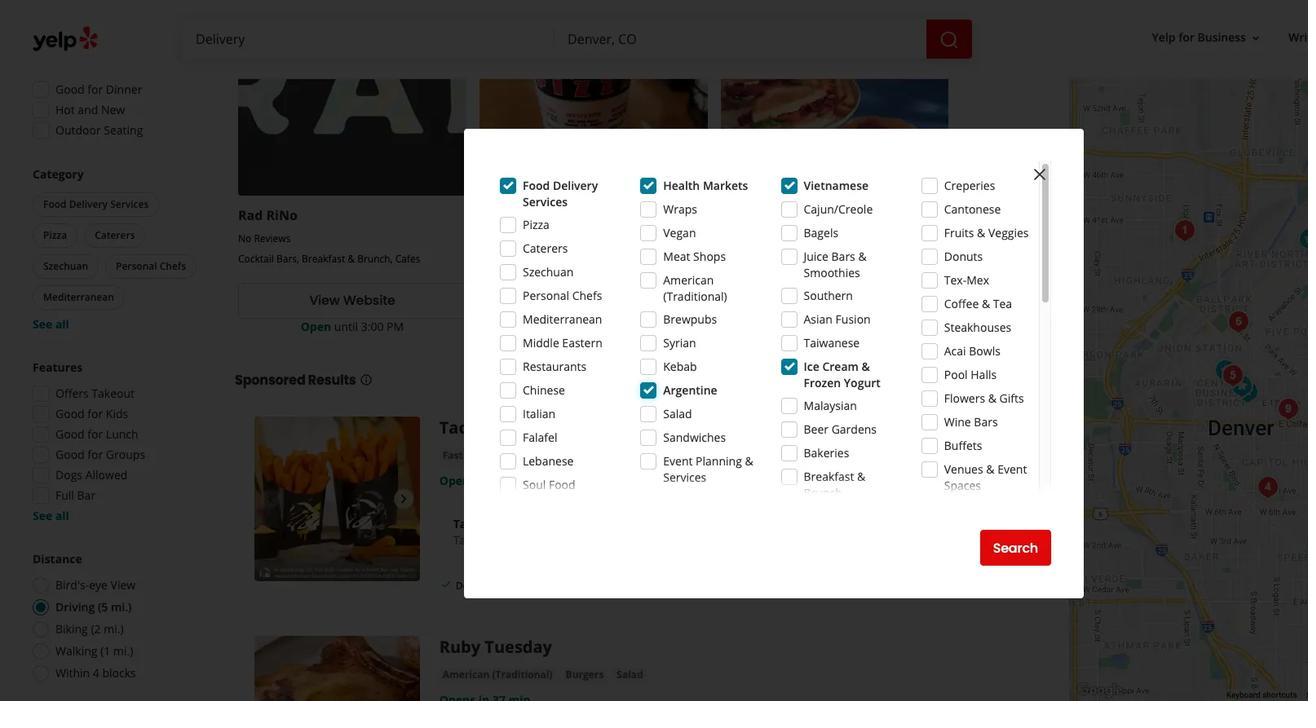 Task type: vqa. For each thing, say whether or not it's contained in the screenshot.
shortcuts
yes



Task type: locate. For each thing, give the bounding box(es) containing it.
0 horizontal spatial tex-mex
[[553, 448, 594, 462]]

1 horizontal spatial caterers
[[523, 241, 568, 256]]

0 vertical spatial now
[[88, 20, 112, 36]]

view website
[[309, 291, 395, 310]]

0 vertical spatial offers
[[55, 41, 89, 56]]

bars up smoothies
[[831, 249, 855, 264]]

mex up coffee & tea
[[967, 272, 989, 288]]

0 vertical spatial salad
[[663, 406, 692, 422]]

breakfast inside rad rino no reviews cocktail bars, breakfast & brunch, cafes
[[302, 252, 345, 266]]

food delivery services up 4.2 star rating image
[[523, 178, 598, 210]]

mi.) for driving (5 mi.)
[[111, 599, 132, 615]]

1 pm from the left
[[387, 319, 404, 334]]

personal chefs down italian, pizza, sandwiches
[[523, 288, 602, 303]]

0 horizontal spatial sandwiches
[[540, 256, 594, 270]]

breakfast & brunch
[[804, 469, 866, 501]]

walking (1 mi.)
[[55, 643, 133, 659]]

mex inside button
[[574, 448, 594, 462]]

for down the good for kids
[[88, 427, 103, 442]]

1 vertical spatial see all
[[33, 508, 69, 524]]

american (traditional) inside search dialog
[[663, 272, 727, 304]]

2 pm from the left
[[628, 319, 645, 334]]

1 horizontal spatial chefs
[[572, 288, 602, 303]]

1 vertical spatial see
[[33, 508, 52, 524]]

option group
[[28, 551, 202, 687]]

1 vertical spatial burgers button
[[562, 667, 607, 683]]

mediterranean up middle eastern
[[523, 312, 602, 327]]

acai
[[944, 343, 966, 359]]

0 vertical spatial mi.)
[[111, 599, 132, 615]]

salad link
[[614, 667, 646, 683]]

kids
[[106, 406, 128, 422]]

view inside option group
[[111, 577, 136, 593]]

tex-mex link
[[550, 447, 598, 464]]

fast food link
[[439, 447, 493, 464]]

good up hot
[[55, 82, 85, 97]]

pizza
[[594, 207, 627, 224], [523, 217, 550, 232], [43, 228, 67, 242]]

personal chefs inside personal chefs button
[[116, 259, 186, 273]]

& right venues
[[986, 462, 995, 477]]

(234 reviews)
[[593, 232, 663, 247]]

services up caterers button
[[110, 197, 149, 211]]

food delivery services inside search dialog
[[523, 178, 598, 210]]

chefs
[[160, 259, 186, 273], [572, 288, 602, 303]]

mi.) right the (1
[[113, 643, 133, 659]]

delivery down the open now at the left top of the page
[[92, 41, 135, 56]]

services inside button
[[110, 197, 149, 211]]

for for groups
[[88, 447, 103, 462]]

burgers up midnight
[[502, 448, 540, 462]]

0 vertical spatial group
[[28, 0, 202, 144]]

health markets
[[663, 178, 748, 193]]

taco bell image
[[1225, 370, 1258, 402], [254, 416, 420, 582]]

0 vertical spatial bars
[[831, 249, 855, 264]]

0 vertical spatial taco bell image
[[1225, 370, 1258, 402]]

2 see all from the top
[[33, 508, 69, 524]]

2 vertical spatial group
[[28, 360, 202, 524]]

1 vertical spatial nacho
[[513, 532, 548, 548]]

0 vertical spatial personal
[[116, 259, 157, 273]]

option group containing distance
[[28, 551, 202, 687]]

fries
[[556, 516, 583, 531], [551, 532, 576, 548]]

&
[[977, 225, 985, 241], [858, 249, 867, 264], [348, 252, 355, 266], [982, 296, 990, 312], [862, 359, 870, 374], [988, 391, 997, 406], [745, 453, 753, 469], [986, 462, 995, 477], [857, 469, 866, 484]]

0 horizontal spatial services
[[110, 197, 149, 211]]

(2
[[91, 621, 101, 637]]

american (traditional) down ruby tuesday
[[443, 668, 553, 682]]

tex-mex down donuts
[[944, 272, 989, 288]]

mex up soul food
[[574, 448, 594, 462]]

group containing features
[[28, 360, 202, 524]]

tex-mex down falafel
[[553, 448, 594, 462]]

chopstickers image
[[1216, 359, 1249, 392]]

now up the offers delivery
[[88, 20, 112, 36]]

caterers down food delivery services button
[[95, 228, 135, 242]]

1 vertical spatial tex-
[[553, 448, 574, 462]]

0 vertical spatial (traditional)
[[663, 289, 727, 304]]

food down lebanese
[[549, 477, 575, 493]]

directions
[[816, 291, 880, 310]]

& left brunch,
[[348, 252, 355, 266]]

bars for wine
[[974, 414, 998, 430]]

0 horizontal spatial tex-
[[553, 448, 574, 462]]

pizza up 4.2 star rating image
[[523, 217, 550, 232]]

lunch
[[106, 427, 138, 442]]

view right eye
[[111, 577, 136, 593]]

open up the offers delivery
[[55, 20, 85, 36]]

good down the good for kids
[[55, 427, 85, 442]]

0 horizontal spatial chefs
[[160, 259, 186, 273]]

group
[[28, 0, 202, 144], [29, 166, 202, 333], [28, 360, 202, 524]]

& up yogurt
[[862, 359, 870, 374]]

open inside group
[[55, 20, 85, 36]]

burgers button left salad 'button'
[[562, 667, 607, 683]]

open up middle eastern
[[542, 319, 573, 334]]

& right planning at the bottom right of page
[[745, 453, 753, 469]]

all down full
[[55, 508, 69, 524]]

view up the "open until 3:00 pm"
[[309, 291, 340, 310]]

mi.) for biking (2 mi.)
[[104, 621, 124, 637]]

until down fast food link
[[473, 473, 497, 488]]

delivery right the "16 checkmark v2" image
[[456, 579, 494, 593]]

open down fast at bottom
[[439, 473, 470, 488]]

personal down italian, pizza, sandwiches
[[523, 288, 569, 303]]

and
[[78, 102, 98, 117]]

burgers for taco bell
[[502, 448, 540, 462]]

shops
[[693, 249, 726, 264]]

driving (5 mi.)
[[55, 599, 132, 615]]

mi.) right (5
[[111, 599, 132, 615]]

personal chefs
[[116, 259, 186, 273], [523, 288, 602, 303]]

16 checkmark v2 image
[[439, 579, 452, 592]]

ruby
[[439, 636, 480, 658]]

1 horizontal spatial view
[[309, 291, 340, 310]]

food right fast at bottom
[[466, 448, 489, 462]]

2 good from the top
[[55, 406, 85, 422]]

american down ruby
[[443, 668, 490, 682]]

pizza up 'szechuan' button
[[43, 228, 67, 242]]

american (traditional) inside button
[[443, 668, 553, 682]]

0 horizontal spatial mediterranean
[[43, 290, 114, 304]]

mex inside search dialog
[[967, 272, 989, 288]]

1 see all from the top
[[33, 316, 69, 332]]

1 horizontal spatial pizza
[[523, 217, 550, 232]]

for for dinner
[[88, 82, 103, 97]]

good
[[55, 82, 85, 97], [55, 406, 85, 422], [55, 427, 85, 442], [55, 447, 85, 462]]

offers for offers takeout
[[55, 386, 89, 401]]

rad rino no reviews cocktail bars, breakfast & brunch, cafes
[[238, 207, 420, 266]]

2 horizontal spatial pizza
[[594, 207, 627, 224]]

pizza up (234
[[594, 207, 627, 224]]

now up 9:00
[[599, 291, 627, 310]]

see down mediterranean button on the top of page
[[33, 316, 52, 332]]

previous image
[[261, 489, 281, 509]]

veggies
[[988, 225, 1029, 241]]

personal chefs inside search dialog
[[523, 288, 602, 303]]

1 vertical spatial sandwiches
[[663, 430, 726, 445]]

1 vertical spatial bell®
[[481, 532, 510, 548]]

0 horizontal spatial personal chefs
[[116, 259, 186, 273]]

1 horizontal spatial burgers button
[[562, 667, 607, 683]]

3 good from the top
[[55, 427, 85, 442]]

ice
[[804, 359, 819, 374]]

0 horizontal spatial pizza
[[43, 228, 67, 242]]

1 good from the top
[[55, 82, 85, 97]]

2 horizontal spatial until
[[575, 319, 599, 334]]

fast food button
[[439, 447, 493, 464]]

2 horizontal spatial services
[[663, 470, 706, 485]]

limited
[[659, 532, 699, 548]]

(traditional) inside search dialog
[[663, 289, 727, 304]]

1 horizontal spatial burgers link
[[562, 667, 607, 683]]

tuesday
[[485, 636, 552, 658]]

1 vertical spatial taco
[[453, 516, 480, 531]]

0 vertical spatial american (traditional)
[[663, 272, 727, 304]]

see all button down full
[[33, 508, 69, 524]]

tex- down falafel
[[553, 448, 574, 462]]

brooklyn's finest pizza link
[[479, 207, 627, 224]]

sandwiches inside search dialog
[[663, 430, 726, 445]]

burgers link for bell
[[499, 447, 544, 464]]

for down offers takeout
[[88, 406, 103, 422]]

outdoor
[[55, 122, 101, 138]]

food up brooklyn's finest pizza link
[[523, 178, 550, 193]]

None search field
[[183, 20, 975, 59]]

blocks
[[102, 665, 136, 681]]

bird's-eye view
[[55, 577, 136, 593]]

now inside group
[[88, 20, 112, 36]]

1 horizontal spatial breakfast
[[804, 469, 854, 484]]

food delivery services inside button
[[43, 197, 149, 211]]

all for category
[[55, 316, 69, 332]]

(traditional) up brewpubs
[[663, 289, 727, 304]]

yelp for business
[[1152, 30, 1246, 45]]

2 horizontal spatial american
[[761, 252, 805, 266]]

services down planning at the bottom right of page
[[663, 470, 706, 485]]

for down good for lunch
[[88, 447, 103, 462]]

results
[[308, 371, 356, 390]]

personal down caterers button
[[116, 259, 157, 273]]

argentine
[[663, 382, 717, 398]]

burgers button for taco bell
[[499, 447, 544, 464]]

takeout
[[92, 386, 135, 401]]

brooklyn's finest pizza image
[[1209, 354, 1242, 387]]

1 vertical spatial bars
[[974, 414, 998, 430]]

1 vertical spatial breakfast
[[804, 469, 854, 484]]

close image
[[1030, 165, 1050, 184]]

italian, pizza, sandwiches
[[479, 256, 594, 270]]

0 horizontal spatial szechuan
[[43, 259, 88, 273]]

tex- up coffee
[[944, 272, 967, 288]]

potbelly sandwich shop image
[[1231, 376, 1264, 408]]

cantonese
[[944, 201, 1001, 217]]

bars down flowers & gifts
[[974, 414, 998, 430]]

0 horizontal spatial burgers button
[[499, 447, 544, 464]]

cream
[[822, 359, 859, 374]]

0 vertical spatial personal chefs
[[116, 259, 186, 273]]

1 vertical spatial tex-mex
[[553, 448, 594, 462]]

1 horizontal spatial burgers
[[566, 668, 604, 682]]

tex- inside tex-mex button
[[553, 448, 574, 462]]

0 vertical spatial mex
[[967, 272, 989, 288]]

smoothies
[[804, 265, 860, 281]]

open until 9:00 pm
[[542, 319, 645, 334]]

0 horizontal spatial until
[[334, 319, 358, 334]]

distance
[[33, 551, 82, 567]]

open down view website
[[301, 319, 331, 334]]

& inside juice bars & smoothies
[[858, 249, 867, 264]]

2 vertical spatial mi.)
[[113, 643, 133, 659]]

szechuan inside search dialog
[[523, 264, 574, 280]]

for up hot and new
[[88, 82, 103, 97]]

(traditional) down tuesday on the left bottom of the page
[[492, 668, 553, 682]]

0 vertical spatial view
[[309, 291, 340, 310]]

offers for offers delivery
[[55, 41, 89, 56]]

1 horizontal spatial szechuan
[[523, 264, 574, 280]]

italian,
[[479, 256, 510, 270]]

open for open until 9:00 pm
[[542, 319, 573, 334]]

burgers link for tuesday
[[562, 667, 607, 683]]

1 see all button from the top
[[33, 316, 69, 332]]

0 horizontal spatial pm
[[387, 319, 404, 334]]

1 vertical spatial american (traditional)
[[443, 668, 553, 682]]

1 horizontal spatial american
[[663, 272, 714, 288]]

pepper asian bistro ii image
[[1168, 214, 1201, 247]]

fries left are
[[551, 532, 576, 548]]

1 vertical spatial taco bell image
[[254, 416, 420, 582]]

delivery up the finest
[[553, 178, 598, 193]]

1 vertical spatial offers
[[55, 386, 89, 401]]

0 vertical spatial burgers button
[[499, 447, 544, 464]]

services inside event planning & services
[[663, 470, 706, 485]]

0 vertical spatial see
[[33, 316, 52, 332]]

services up 4.2 star rating image
[[523, 194, 568, 210]]

(traditional) inside button
[[492, 668, 553, 682]]

fruits & veggies
[[944, 225, 1029, 241]]

see all button down mediterranean button on the top of page
[[33, 316, 69, 332]]

0 vertical spatial burgers
[[502, 448, 540, 462]]

american down meat shops
[[663, 272, 714, 288]]

1 horizontal spatial now
[[599, 291, 627, 310]]

offers down the open now at the left top of the page
[[55, 41, 89, 56]]

1 horizontal spatial bars
[[974, 414, 998, 430]]

0 horizontal spatial breakfast
[[302, 252, 345, 266]]

good for dinner
[[55, 82, 142, 97]]

0 vertical spatial tex-mex
[[944, 272, 989, 288]]

walking
[[55, 643, 97, 659]]

american (traditional) up brewpubs
[[663, 272, 727, 304]]

american (traditional)
[[663, 272, 727, 304], [443, 668, 553, 682]]

salad inside 'button'
[[617, 668, 643, 682]]

pizza,
[[512, 256, 538, 270]]

1 vertical spatial group
[[29, 166, 202, 333]]

2 see from the top
[[33, 508, 52, 524]]

breakfast inside breakfast & brunch
[[804, 469, 854, 484]]

vegan
[[663, 225, 696, 241]]

open up taiwanese
[[799, 319, 830, 334]]

0 horizontal spatial event
[[663, 453, 693, 469]]

see all down full
[[33, 508, 69, 524]]

event left planning at the bottom right of page
[[663, 453, 693, 469]]

american right burgers,
[[761, 252, 805, 266]]

shortcuts
[[1263, 691, 1297, 700]]

see up distance
[[33, 508, 52, 524]]

delivery
[[92, 41, 135, 56], [553, 178, 598, 193], [69, 197, 108, 211], [456, 579, 494, 593]]

1 vertical spatial see all button
[[33, 508, 69, 524]]

1 vertical spatial mex
[[574, 448, 594, 462]]

1 vertical spatial salad
[[617, 668, 643, 682]]

good up dogs
[[55, 447, 85, 462]]

1 vertical spatial mi.)
[[104, 621, 124, 637]]

food delivery services up caterers button
[[43, 197, 149, 211]]

view website link
[[238, 283, 466, 319]]

1 horizontal spatial personal chefs
[[523, 288, 602, 303]]

1 horizontal spatial personal
[[523, 288, 569, 303]]

until up eastern
[[575, 319, 599, 334]]

mi.) right (2
[[104, 621, 124, 637]]

slideshow element
[[254, 416, 420, 582]]

burgers,
[[721, 252, 759, 266]]

syrian
[[663, 335, 696, 351]]

fries up are
[[556, 516, 583, 531]]

0 vertical spatial burgers link
[[499, 447, 544, 464]]

3:00
[[361, 319, 384, 334]]

tex- inside search dialog
[[944, 272, 967, 288]]

0 horizontal spatial view
[[111, 577, 136, 593]]

mediterranean
[[43, 290, 114, 304], [523, 312, 602, 327]]

& down gardens
[[857, 469, 866, 484]]

personal inside button
[[116, 259, 157, 273]]

mediterranean down 'szechuan' button
[[43, 290, 114, 304]]

pm right 3:00
[[387, 319, 404, 334]]

salad
[[663, 406, 692, 422], [617, 668, 643, 682]]

good down offers takeout
[[55, 406, 85, 422]]

sandwiches up planning at the bottom right of page
[[663, 430, 726, 445]]

& inside ice cream & frozen yogurt
[[862, 359, 870, 374]]

1 horizontal spatial tex-mex
[[944, 272, 989, 288]]

1 horizontal spatial pm
[[628, 319, 645, 334]]

1 horizontal spatial mex
[[967, 272, 989, 288]]

1 vertical spatial personal
[[523, 288, 569, 303]]

user actions element
[[1139, 23, 1308, 55]]

food down category
[[43, 197, 66, 211]]

& left the pancakes
[[858, 249, 867, 264]]

venues & event spaces
[[944, 462, 1027, 493]]

1 horizontal spatial taco bell image
[[1225, 370, 1258, 402]]

next image
[[394, 489, 413, 509]]

event right venues
[[998, 462, 1027, 477]]

cafes
[[395, 252, 420, 266]]

1 horizontal spatial event
[[998, 462, 1027, 477]]

category
[[33, 166, 84, 182]]

szechuan down pizza button
[[43, 259, 88, 273]]

1 offers from the top
[[55, 41, 89, 56]]

event planning & services
[[663, 453, 753, 485]]

sponsored results
[[235, 371, 356, 390]]

1 horizontal spatial mediterranean
[[523, 312, 602, 327]]

1 vertical spatial american
[[663, 272, 714, 288]]

for right yelp
[[1179, 30, 1195, 45]]

delivery up caterers button
[[69, 197, 108, 211]]

(234
[[593, 232, 616, 247]]

1 horizontal spatial (traditional)
[[663, 289, 727, 304]]

burgers button up midnight
[[499, 447, 544, 464]]

falafel
[[523, 430, 557, 445]]

personal chefs down caterers button
[[116, 259, 186, 273]]

1 vertical spatial mediterranean
[[523, 312, 602, 327]]

0 horizontal spatial american (traditional)
[[443, 668, 553, 682]]

1 vertical spatial burgers link
[[562, 667, 607, 683]]

1 vertical spatial personal chefs
[[523, 288, 602, 303]]

taiwanese
[[804, 335, 860, 351]]

keyboard shortcuts button
[[1226, 690, 1297, 701]]

2 offers from the top
[[55, 386, 89, 401]]

good for good for groups
[[55, 447, 85, 462]]

caterers down brooklyn's finest pizza link
[[523, 241, 568, 256]]

fruits
[[944, 225, 974, 241]]

taco for taco bell
[[439, 416, 477, 438]]

2 see all button from the top
[[33, 508, 69, 524]]

sandwiches up 'order'
[[540, 256, 594, 270]]

& right fruits
[[977, 225, 985, 241]]

order now
[[560, 291, 627, 310]]

0 horizontal spatial taco bell image
[[254, 416, 420, 582]]

good for good for dinner
[[55, 82, 85, 97]]

gardens
[[832, 422, 877, 437]]

0 vertical spatial chefs
[[160, 259, 186, 273]]

0 horizontal spatial personal
[[116, 259, 157, 273]]

4 good from the top
[[55, 447, 85, 462]]

see all down mediterranean button on the top of page
[[33, 316, 69, 332]]

offers up the good for kids
[[55, 386, 89, 401]]

szechuan down 4.2 star rating image
[[523, 264, 574, 280]]

until left 3:00
[[334, 319, 358, 334]]

sandwiches
[[540, 256, 594, 270], [663, 430, 726, 445]]

event
[[663, 453, 693, 469], [998, 462, 1027, 477]]

restaurants
[[523, 359, 587, 374]]

offers delivery
[[55, 41, 135, 56]]

salad inside search dialog
[[663, 406, 692, 422]]

for inside button
[[1179, 30, 1195, 45]]

all down mediterranean button on the top of page
[[55, 316, 69, 332]]

0 horizontal spatial burgers
[[502, 448, 540, 462]]

burgers link up midnight
[[499, 447, 544, 464]]

map region
[[1055, 0, 1308, 701]]

breakfast right bars,
[[302, 252, 345, 266]]

nacho
[[517, 516, 553, 531], [513, 532, 548, 548]]

website
[[343, 291, 395, 310]]

yogurt
[[844, 375, 881, 391]]

breakfast up the brunch at the right
[[804, 469, 854, 484]]

burgers for ruby tuesday
[[566, 668, 604, 682]]

offers
[[55, 41, 89, 56], [55, 386, 89, 401]]

4
[[93, 665, 99, 681]]

1 see from the top
[[33, 316, 52, 332]]

taco bell® nacho fries taco bell® nacho fries are back for a limited time.
[[453, 516, 731, 548]]

0 horizontal spatial bars
[[831, 249, 855, 264]]

1 vertical spatial (traditional)
[[492, 668, 553, 682]]

& left tea
[[982, 296, 990, 312]]

pm right 9:00
[[628, 319, 645, 334]]

chefs inside personal chefs button
[[160, 259, 186, 273]]

1 vertical spatial chefs
[[572, 288, 602, 303]]

4.2 star rating image
[[479, 233, 567, 249]]

0 horizontal spatial american
[[443, 668, 490, 682]]

0 horizontal spatial now
[[88, 20, 112, 36]]

burgers link left salad 'button'
[[562, 667, 607, 683]]

offers takeout
[[55, 386, 135, 401]]

event inside 'venues & event spaces'
[[998, 462, 1027, 477]]

view
[[309, 291, 340, 310], [111, 577, 136, 593]]

good for groups
[[55, 447, 145, 462]]

now for order now
[[599, 291, 627, 310]]

0 horizontal spatial food delivery services
[[43, 197, 149, 211]]

juice bars & smoothies
[[804, 249, 867, 281]]

yelp for business button
[[1145, 23, 1269, 53]]

bars inside juice bars & smoothies
[[831, 249, 855, 264]]



Task type: describe. For each thing, give the bounding box(es) containing it.
event inside event planning & services
[[663, 453, 693, 469]]

open until 3:00 pm
[[301, 319, 404, 334]]

biking
[[55, 621, 88, 637]]

halls
[[971, 367, 997, 382]]

all for features
[[55, 508, 69, 524]]

features
[[33, 360, 83, 375]]

mediterranean inside button
[[43, 290, 114, 304]]

bakeries
[[804, 445, 849, 461]]

see all button for category
[[33, 316, 69, 332]]

taco bell
[[439, 416, 512, 438]]

reviews)
[[619, 232, 663, 247]]

open for open until midnight
[[439, 473, 470, 488]]

ruby tuesday link
[[439, 636, 552, 658]]

aloy thai eatery-capitol hill image
[[1251, 471, 1284, 504]]

& inside 'venues & event spaces'
[[986, 462, 995, 477]]

search button
[[980, 530, 1051, 566]]

szechuan inside 'szechuan' button
[[43, 259, 88, 273]]

pancakes
[[867, 252, 910, 266]]

for for business
[[1179, 30, 1195, 45]]

seating
[[104, 122, 143, 138]]

bourbon grill image
[[1272, 393, 1304, 425]]

for
[[628, 532, 646, 548]]

lebanese
[[523, 453, 574, 469]]

& inside breakfast & brunch
[[857, 469, 866, 484]]

see all button for features
[[33, 508, 69, 524]]

see for category
[[33, 316, 52, 332]]

dogs allowed
[[55, 467, 128, 483]]

bird's-
[[55, 577, 89, 593]]

open for open now
[[55, 20, 85, 36]]

middle eastern
[[523, 335, 602, 351]]

order
[[560, 291, 596, 310]]

for for kids
[[88, 406, 103, 422]]

within
[[55, 665, 90, 681]]

keyboard
[[1226, 691, 1261, 700]]

1 horizontal spatial services
[[523, 194, 568, 210]]

day
[[850, 319, 870, 334]]

delivery inside button
[[69, 197, 108, 211]]

american inside american (traditional) button
[[443, 668, 490, 682]]

rad rino image
[[1293, 223, 1308, 256]]

16 chevron down v2 image
[[1249, 32, 1262, 45]]

groups
[[106, 447, 145, 462]]

personal inside search dialog
[[523, 288, 569, 303]]

venues
[[944, 462, 983, 477]]

steakhouses
[[944, 320, 1011, 335]]

all up taiwanese
[[833, 319, 847, 334]]

get directions link
[[721, 283, 949, 319]]

soul
[[523, 477, 546, 493]]

delivery inside search dialog
[[553, 178, 598, 193]]

donuts
[[944, 249, 983, 264]]

group containing category
[[29, 166, 202, 333]]

writ link
[[1282, 23, 1308, 53]]

kebab
[[663, 359, 697, 374]]

cocktail
[[238, 252, 274, 266]]

time.
[[702, 532, 731, 548]]

group containing open now
[[28, 0, 202, 144]]

(1
[[100, 643, 110, 659]]

0 vertical spatial nacho
[[517, 516, 553, 531]]

american (traditional) button
[[439, 667, 556, 683]]

2 vertical spatial taco
[[453, 532, 478, 548]]

pizza inside search dialog
[[523, 217, 550, 232]]

tex-mex inside button
[[553, 448, 594, 462]]

bowls
[[969, 343, 1001, 359]]

see all for category
[[33, 316, 69, 332]]

caterers inside caterers button
[[95, 228, 135, 242]]

aloy modern thai image
[[1222, 305, 1255, 338]]

frozen
[[804, 375, 841, 391]]

1 horizontal spatial until
[[473, 473, 497, 488]]

brunch
[[804, 485, 842, 501]]

pm for website
[[387, 319, 404, 334]]

writ
[[1288, 30, 1308, 45]]

see for features
[[33, 508, 52, 524]]

rino
[[266, 207, 298, 224]]

burgers, american (traditional), pancakes
[[721, 252, 910, 266]]

good for good for kids
[[55, 406, 85, 422]]

open all day
[[799, 319, 870, 334]]

creperies
[[944, 178, 995, 193]]

driving
[[55, 599, 95, 615]]

new
[[101, 102, 125, 117]]

health
[[663, 178, 700, 193]]

taco for taco bell® nacho fries taco bell® nacho fries are back for a limited time.
[[453, 516, 480, 531]]

now for open now
[[88, 20, 112, 36]]

order now link
[[479, 283, 708, 319]]

until for view
[[334, 319, 358, 334]]

dinner
[[106, 82, 142, 97]]

brooklyn's
[[479, 207, 548, 224]]

0 vertical spatial sandwiches
[[540, 256, 594, 270]]

tex-mex inside search dialog
[[944, 272, 989, 288]]

full bar
[[55, 488, 96, 503]]

open for open all day
[[799, 319, 830, 334]]

open now
[[55, 20, 112, 36]]

cajun/creole
[[804, 201, 873, 217]]

get
[[790, 291, 812, 310]]

wine
[[944, 414, 971, 430]]

tea
[[993, 296, 1012, 312]]

chefs inside search dialog
[[572, 288, 602, 303]]

pizza button
[[33, 223, 78, 248]]

& inside rad rino no reviews cocktail bars, breakfast & brunch, cafes
[[348, 252, 355, 266]]

wine bars
[[944, 414, 998, 430]]

biking (2 mi.)
[[55, 621, 124, 637]]

open for open until 3:00 pm
[[301, 319, 331, 334]]

reviews
[[254, 232, 291, 246]]

taco bell image inside map region
[[1225, 370, 1258, 402]]

coffee & tea
[[944, 296, 1012, 312]]

taco bell link
[[439, 416, 512, 438]]

pm for now
[[628, 319, 645, 334]]

good for lunch
[[55, 427, 138, 442]]

allowed
[[85, 467, 128, 483]]

gifts
[[1000, 391, 1024, 406]]

& left the gifts
[[988, 391, 997, 406]]

chinese
[[523, 382, 565, 398]]

see all for features
[[33, 508, 69, 524]]

within 4 blocks
[[55, 665, 136, 681]]

16 info v2 image
[[359, 373, 372, 386]]

0 vertical spatial bell®
[[483, 516, 514, 531]]

good for kids
[[55, 406, 128, 422]]

& inside event planning & services
[[745, 453, 753, 469]]

until for order
[[575, 319, 599, 334]]

salad button
[[614, 667, 646, 683]]

bars,
[[276, 252, 299, 266]]

good for good for lunch
[[55, 427, 85, 442]]

keyboard shortcuts
[[1226, 691, 1297, 700]]

search image
[[939, 30, 959, 49]]

markets
[[703, 178, 748, 193]]

fusion
[[836, 312, 871, 327]]

american inside american (traditional)
[[663, 272, 714, 288]]

burgers button for ruby tuesday
[[562, 667, 607, 683]]

flowers
[[944, 391, 985, 406]]

0 vertical spatial american
[[761, 252, 805, 266]]

google image
[[1073, 680, 1127, 701]]

mi.) for walking (1 mi.)
[[113, 643, 133, 659]]

search dialog
[[0, 0, 1308, 701]]

spaces
[[944, 478, 981, 493]]

1 vertical spatial fries
[[551, 532, 576, 548]]

0 vertical spatial fries
[[556, 516, 583, 531]]

middle
[[523, 335, 559, 351]]

brooklyn's finest pizza
[[479, 207, 627, 224]]

caterers inside search dialog
[[523, 241, 568, 256]]

a
[[649, 532, 656, 548]]

bars for juice
[[831, 249, 855, 264]]

brewpubs
[[663, 312, 717, 327]]

mediterranean inside search dialog
[[523, 312, 602, 327]]

pizza inside button
[[43, 228, 67, 242]]

for for lunch
[[88, 427, 103, 442]]

sponsored
[[235, 371, 305, 390]]

meat
[[663, 249, 690, 264]]



